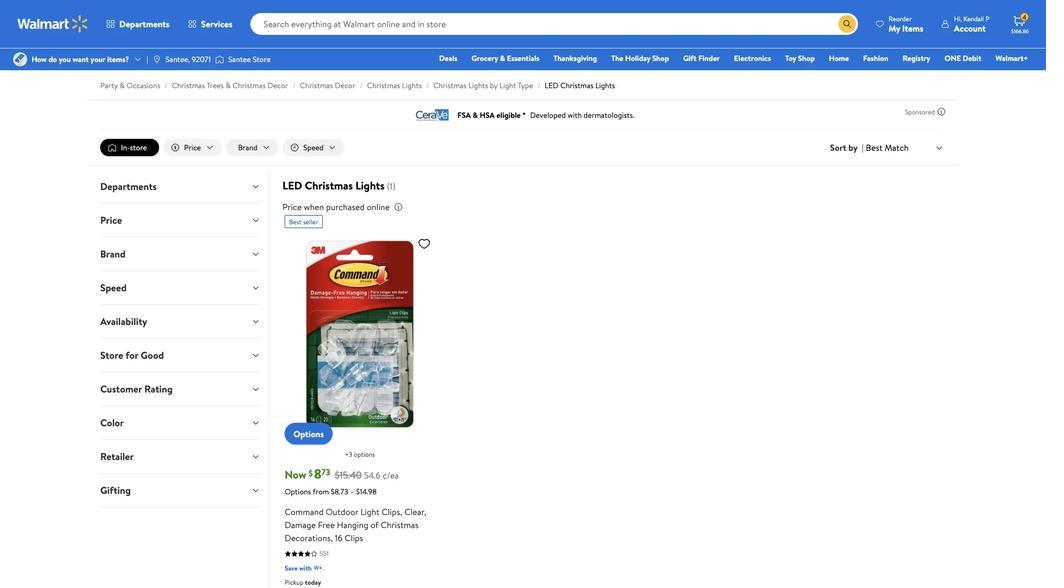 Task type: vqa. For each thing, say whether or not it's contained in the screenshot.
the Outdoor
yes



Task type: locate. For each thing, give the bounding box(es) containing it.
customer rating
[[100, 383, 173, 396]]

the holiday shop
[[612, 53, 669, 64]]

0 horizontal spatial store
[[100, 349, 123, 363]]

speed button
[[283, 139, 345, 157], [92, 272, 269, 305]]

how do you want your items?
[[32, 54, 129, 65]]

1 decor from the left
[[268, 80, 288, 91]]

santee,
[[166, 54, 190, 65]]

& right grocery
[[500, 53, 505, 64]]

1 vertical spatial light
[[361, 507, 380, 519]]

1 vertical spatial departments button
[[92, 170, 269, 203]]

decor down santee store
[[268, 80, 288, 91]]

store left for
[[100, 349, 123, 363]]

best for best seller
[[289, 217, 302, 227]]

Search search field
[[251, 13, 859, 35]]

0 vertical spatial best
[[866, 142, 883, 154]]

store right santee
[[253, 54, 271, 65]]

party & occasions link
[[100, 80, 160, 91]]

damage
[[285, 520, 316, 532]]

decor left christmas lights link
[[335, 80, 356, 91]]

walmart+ link
[[991, 52, 1034, 64]]

speed button up "led christmas lights (1)"
[[283, 139, 345, 157]]

gifting
[[100, 484, 131, 498]]

departments tab
[[92, 170, 269, 203]]

christmas lights by light type link
[[434, 80, 533, 91]]

speed up "led christmas lights (1)"
[[303, 142, 324, 153]]

1 horizontal spatial brand
[[238, 142, 258, 153]]

0 horizontal spatial &
[[120, 80, 125, 91]]

christmas lights link
[[367, 80, 422, 91]]

1 horizontal spatial |
[[863, 142, 864, 154]]

santee, 92071
[[166, 54, 211, 65]]

led up the best seller
[[283, 178, 302, 193]]

(1)
[[387, 181, 396, 192]]

speed inside sort and filter section element
[[303, 142, 324, 153]]

1 vertical spatial store
[[100, 349, 123, 363]]

& for party
[[120, 80, 125, 91]]

price inside sort and filter section element
[[184, 142, 201, 153]]

& right the trees
[[226, 80, 231, 91]]

1 horizontal spatial by
[[849, 142, 858, 154]]

departments
[[119, 18, 170, 30], [100, 180, 157, 194]]

sponsored
[[906, 107, 936, 116]]

toy shop
[[786, 53, 815, 64]]

0 vertical spatial departments
[[119, 18, 170, 30]]

occasions
[[127, 80, 160, 91]]

1 horizontal spatial best
[[866, 142, 883, 154]]

 image right 92071
[[215, 54, 224, 65]]

in-store
[[121, 142, 147, 153]]

0 horizontal spatial led
[[283, 178, 302, 193]]

0 horizontal spatial |
[[147, 54, 148, 65]]

0 horizontal spatial  image
[[13, 52, 27, 67]]

1 vertical spatial |
[[863, 142, 864, 154]]

departments button up items?
[[97, 11, 179, 37]]

christmas trees & christmas decor link
[[172, 80, 288, 91]]

best left 'seller'
[[289, 217, 302, 227]]

1 horizontal spatial store
[[253, 54, 271, 65]]

options
[[294, 428, 324, 440], [285, 487, 311, 497]]

1 horizontal spatial decor
[[335, 80, 356, 91]]

& right party
[[120, 80, 125, 91]]

fashion link
[[859, 52, 894, 64]]

1 horizontal spatial light
[[500, 80, 516, 91]]

light
[[500, 80, 516, 91], [361, 507, 380, 519]]

2 / from the left
[[293, 80, 296, 91]]

speed button up availability tab
[[92, 272, 269, 305]]

1 vertical spatial brand
[[100, 248, 126, 261]]

0 vertical spatial price button
[[163, 139, 222, 157]]

you
[[59, 54, 71, 65]]

best
[[866, 142, 883, 154], [289, 217, 302, 227]]

1 horizontal spatial  image
[[215, 54, 224, 65]]

1 vertical spatial price
[[283, 201, 302, 213]]

1 vertical spatial options
[[285, 487, 311, 497]]

items
[[903, 22, 924, 34]]

0 vertical spatial price
[[184, 142, 201, 153]]

price button down departments tab
[[92, 204, 269, 237]]

/ right type
[[538, 80, 541, 91]]

1 vertical spatial led
[[283, 178, 302, 193]]

0 horizontal spatial price
[[100, 214, 122, 227]]

$8.73
[[331, 487, 349, 497]]

1 vertical spatial speed button
[[92, 272, 269, 305]]

/ right occasions
[[165, 80, 168, 91]]

brand button
[[226, 139, 278, 157], [92, 238, 269, 271]]

–
[[350, 487, 354, 497]]

73
[[322, 467, 331, 479]]

brand inside tab
[[100, 248, 126, 261]]

price button
[[163, 139, 222, 157], [92, 204, 269, 237]]

fashion
[[864, 53, 889, 64]]

christmas decor link
[[300, 80, 356, 91]]

1 horizontal spatial speed
[[303, 142, 324, 153]]

options up $
[[294, 428, 324, 440]]

customer rating tab
[[92, 373, 269, 406]]

0 vertical spatial led
[[545, 80, 559, 91]]

4 / from the left
[[426, 80, 429, 91]]

2 shop from the left
[[799, 53, 815, 64]]

 image
[[13, 52, 27, 67], [215, 54, 224, 65]]

0 vertical spatial by
[[490, 80, 498, 91]]

/ right christmas lights link
[[426, 80, 429, 91]]

departments button
[[97, 11, 179, 37], [92, 170, 269, 203]]

0 vertical spatial light
[[500, 80, 516, 91]]

reorder
[[889, 14, 912, 23]]

brand inside sort and filter section element
[[238, 142, 258, 153]]

speed up availability
[[100, 281, 127, 295]]

holiday
[[626, 53, 651, 64]]

speed
[[303, 142, 324, 153], [100, 281, 127, 295]]

best for best match
[[866, 142, 883, 154]]

shop right holiday
[[653, 53, 669, 64]]

color button
[[92, 407, 269, 440]]

best seller
[[289, 217, 319, 227]]

by
[[490, 80, 498, 91], [849, 142, 858, 154]]

2 vertical spatial price
[[100, 214, 122, 227]]

0 horizontal spatial speed button
[[92, 272, 269, 305]]

clear,
[[405, 507, 427, 519]]

1 / from the left
[[165, 80, 168, 91]]

store
[[130, 142, 147, 153]]

92071
[[192, 54, 211, 65]]

price tab
[[92, 204, 269, 237]]

shop inside toy shop link
[[799, 53, 815, 64]]

1 shop from the left
[[653, 53, 669, 64]]

led christmas lights link
[[545, 80, 616, 91]]

+3 options
[[345, 450, 375, 460]]

0 vertical spatial speed
[[303, 142, 324, 153]]

today
[[305, 579, 321, 588]]

sort by |
[[831, 142, 864, 154]]

best inside popup button
[[866, 142, 883, 154]]

santee
[[228, 54, 251, 65]]

led right type
[[545, 80, 559, 91]]

| inside sort and filter section element
[[863, 142, 864, 154]]

p
[[986, 14, 990, 23]]

departments button up price tab at the top of the page
[[92, 170, 269, 203]]

by down grocery
[[490, 80, 498, 91]]

0 vertical spatial brand button
[[226, 139, 278, 157]]

0 horizontal spatial decor
[[268, 80, 288, 91]]

toy shop link
[[781, 52, 820, 64]]

departments down in-store button
[[100, 180, 157, 194]]

now
[[285, 468, 306, 483]]

0 vertical spatial store
[[253, 54, 271, 65]]

0 vertical spatial brand
[[238, 142, 258, 153]]

0 horizontal spatial light
[[361, 507, 380, 519]]

thanksgiving
[[554, 53, 598, 64]]

2 horizontal spatial &
[[500, 53, 505, 64]]

electronics link
[[730, 52, 776, 64]]

 image
[[153, 55, 161, 64]]

1 horizontal spatial price
[[184, 142, 201, 153]]

| left best match
[[863, 142, 864, 154]]

1 vertical spatial by
[[849, 142, 858, 154]]

1 vertical spatial speed
[[100, 281, 127, 295]]

| up occasions
[[147, 54, 148, 65]]

1 horizontal spatial led
[[545, 80, 559, 91]]

light up of
[[361, 507, 380, 519]]

0 horizontal spatial speed
[[100, 281, 127, 295]]

search icon image
[[843, 20, 852, 28]]

/ left christmas lights link
[[360, 80, 363, 91]]

home
[[830, 53, 850, 64]]

brand tab
[[92, 238, 269, 271]]

save with
[[285, 564, 312, 573]]

options down the now
[[285, 487, 311, 497]]

 image left how
[[13, 52, 27, 67]]

party
[[100, 80, 118, 91]]

0 horizontal spatial best
[[289, 217, 302, 227]]

1 vertical spatial best
[[289, 217, 302, 227]]

& for grocery
[[500, 53, 505, 64]]

price button up departments tab
[[163, 139, 222, 157]]

best left match
[[866, 142, 883, 154]]

kendall
[[964, 14, 985, 23]]

/ left christmas decor link
[[293, 80, 296, 91]]

0 horizontal spatial by
[[490, 80, 498, 91]]

0 horizontal spatial brand
[[100, 248, 126, 261]]

0 horizontal spatial shop
[[653, 53, 669, 64]]

of
[[371, 520, 379, 532]]

store inside dropdown button
[[100, 349, 123, 363]]

light left type
[[500, 80, 516, 91]]

free
[[318, 520, 335, 532]]

shop right toy
[[799, 53, 815, 64]]

the holiday shop link
[[607, 52, 674, 64]]

by right sort
[[849, 142, 858, 154]]

0 vertical spatial speed button
[[283, 139, 345, 157]]

services button
[[179, 11, 242, 37]]

1 horizontal spatial shop
[[799, 53, 815, 64]]

by inside sort and filter section element
[[849, 142, 858, 154]]

1 vertical spatial departments
[[100, 180, 157, 194]]

brand
[[238, 142, 258, 153], [100, 248, 126, 261]]

departments inside tab
[[100, 180, 157, 194]]

grocery & essentials link
[[467, 52, 545, 64]]

clips
[[345, 533, 363, 545]]

departments up items?
[[119, 18, 170, 30]]

how
[[32, 54, 47, 65]]

with
[[299, 564, 312, 573]]

online
[[367, 201, 390, 213]]

1 horizontal spatial speed button
[[283, 139, 345, 157]]

registry link
[[898, 52, 936, 64]]

gift finder link
[[679, 52, 725, 64]]



Task type: describe. For each thing, give the bounding box(es) containing it.
deals
[[439, 53, 458, 64]]

when
[[304, 201, 324, 213]]

shop inside the holiday shop link
[[653, 53, 669, 64]]

brand for brand dropdown button in sort and filter section element
[[238, 142, 258, 153]]

home link
[[825, 52, 854, 64]]

rating
[[144, 383, 173, 396]]

thanksgiving link
[[549, 52, 602, 64]]

$14.98
[[356, 487, 377, 497]]

for
[[126, 349, 138, 363]]

pickup today
[[285, 579, 321, 588]]

8
[[314, 465, 322, 484]]

deals link
[[435, 52, 463, 64]]

match
[[885, 142, 909, 154]]

debit
[[963, 53, 982, 64]]

retailer button
[[92, 441, 269, 474]]

availability button
[[92, 305, 269, 339]]

$15.40
[[335, 469, 362, 482]]

speed inside tab
[[100, 281, 127, 295]]

sort
[[831, 142, 847, 154]]

clips,
[[382, 507, 403, 519]]

account
[[955, 22, 986, 34]]

seller
[[303, 217, 319, 227]]

in-
[[121, 142, 130, 153]]

from
[[313, 487, 329, 497]]

54.6
[[364, 470, 381, 482]]

purchased
[[326, 201, 365, 213]]

hi,
[[955, 14, 963, 23]]

gifting button
[[92, 474, 269, 508]]

command outdoor light clips, clear, damage free hanging of christmas decorations, 16 clips
[[285, 507, 427, 545]]

$166.86
[[1012, 27, 1030, 35]]

$
[[309, 467, 313, 479]]

availability tab
[[92, 305, 269, 339]]

best match button
[[864, 141, 946, 155]]

items?
[[107, 54, 129, 65]]

2 horizontal spatial price
[[283, 201, 302, 213]]

command
[[285, 507, 324, 519]]

3 / from the left
[[360, 80, 363, 91]]

price inside tab
[[100, 214, 122, 227]]

customer
[[100, 383, 142, 396]]

one debit link
[[940, 52, 987, 64]]

santee store
[[228, 54, 271, 65]]

brand button inside sort and filter section element
[[226, 139, 278, 157]]

sort and filter section element
[[87, 130, 959, 165]]

pickup
[[285, 579, 304, 588]]

walmart plus image
[[314, 563, 325, 574]]

color
[[100, 417, 124, 430]]

 image for how do you want your items?
[[13, 52, 27, 67]]

speed button inside sort and filter section element
[[283, 139, 345, 157]]

Walmart Site-Wide search field
[[251, 13, 859, 35]]

walmart+
[[996, 53, 1029, 64]]

add to favorites list, command outdoor light clips, clear, damage free hanging of christmas decorations, 16 clips image
[[418, 237, 431, 251]]

command outdoor light clips, clear, damage free hanging of christmas decorations, 16 clips image
[[285, 233, 435, 437]]

outdoor
[[326, 507, 359, 519]]

the
[[612, 53, 624, 64]]

retailer tab
[[92, 441, 269, 474]]

1 vertical spatial brand button
[[92, 238, 269, 271]]

0 vertical spatial options
[[294, 428, 324, 440]]

5 / from the left
[[538, 80, 541, 91]]

essentials
[[507, 53, 540, 64]]

trees
[[207, 80, 224, 91]]

legal information image
[[394, 203, 403, 212]]

party & occasions / christmas trees & christmas decor / christmas decor / christmas lights / christmas lights by light type / led christmas lights
[[100, 80, 616, 91]]

hanging
[[337, 520, 369, 532]]

gifting tab
[[92, 474, 269, 508]]

1 horizontal spatial &
[[226, 80, 231, 91]]

light inside "command outdoor light clips, clear, damage free hanging of christmas decorations, 16 clips"
[[361, 507, 380, 519]]

availability
[[100, 315, 147, 329]]

in-store button
[[100, 139, 159, 157]]

reorder my items
[[889, 14, 924, 34]]

color tab
[[92, 407, 269, 440]]

my
[[889, 22, 901, 34]]

one debit
[[945, 53, 982, 64]]

registry
[[903, 53, 931, 64]]

christmas inside "command outdoor light clips, clear, damage free hanging of christmas decorations, 16 clips"
[[381, 520, 419, 532]]

now $ 8 73 $15.40 54.6 ¢/ea options from $8.73 – $14.98
[[285, 465, 399, 497]]

services
[[201, 18, 233, 30]]

best match
[[866, 142, 909, 154]]

led christmas lights (1)
[[283, 178, 396, 193]]

 image for santee store
[[215, 54, 224, 65]]

1 vertical spatial price button
[[92, 204, 269, 237]]

brand for the bottom brand dropdown button
[[100, 248, 126, 261]]

grocery
[[472, 53, 498, 64]]

good
[[141, 349, 164, 363]]

4
[[1023, 12, 1027, 22]]

0 vertical spatial departments button
[[97, 11, 179, 37]]

gift finder
[[684, 53, 720, 64]]

type
[[518, 80, 533, 91]]

speed tab
[[92, 272, 269, 305]]

options inside now $ 8 73 $15.40 54.6 ¢/ea options from $8.73 – $14.98
[[285, 487, 311, 497]]

ad disclaimer and feedback for skylinedisplayad image
[[938, 107, 946, 116]]

store for good button
[[92, 339, 269, 372]]

2 decor from the left
[[335, 80, 356, 91]]

0 vertical spatial |
[[147, 54, 148, 65]]

walmart image
[[17, 15, 88, 33]]

grocery & essentials
[[472, 53, 540, 64]]

store for good tab
[[92, 339, 269, 372]]



